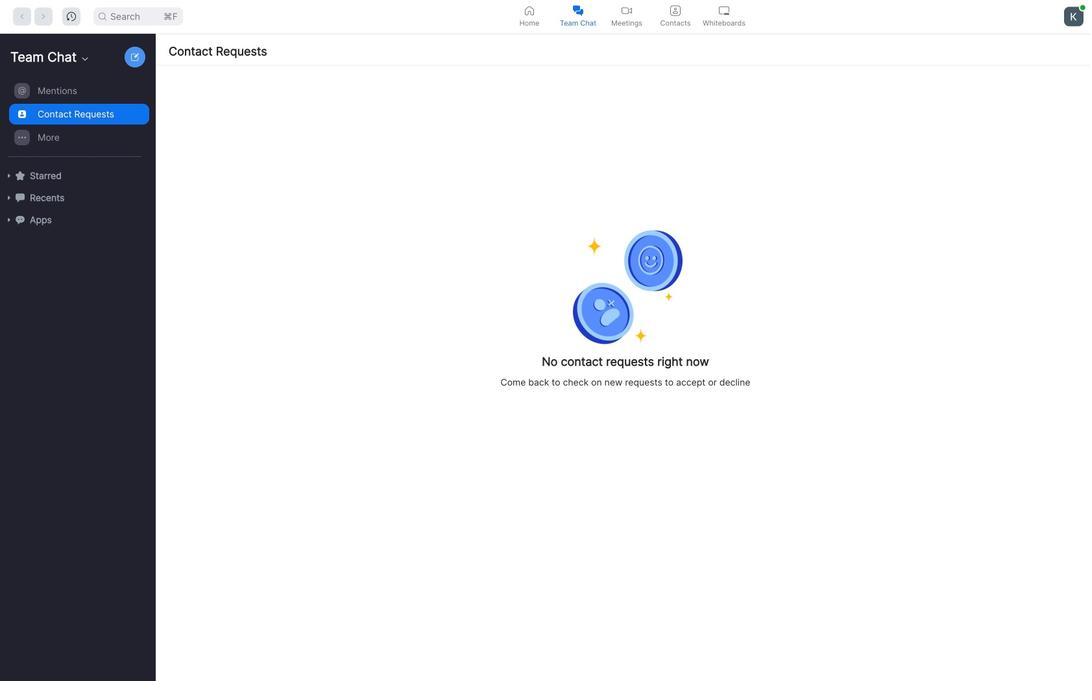 Task type: describe. For each thing, give the bounding box(es) containing it.
starred tree item
[[5, 165, 149, 187]]

magnifier image
[[99, 13, 106, 20]]

triangle right image for recents tree item
[[5, 194, 13, 202]]

apps tree item
[[5, 209, 149, 231]]

triangle right image for recents tree item
[[5, 194, 13, 202]]

triangle right image for starred tree item
[[5, 172, 13, 180]]

chevron down small image
[[80, 54, 90, 64]]

whiteboard small image
[[719, 6, 729, 16]]

video on image
[[622, 6, 632, 16]]

recents tree item
[[5, 187, 149, 209]]

chat image
[[16, 193, 25, 202]]

online image
[[1080, 5, 1086, 10]]

online image
[[1080, 5, 1086, 10]]

team chat image
[[573, 6, 583, 16]]

video on image
[[622, 6, 632, 16]]

home small image
[[524, 6, 535, 16]]



Task type: vqa. For each thing, say whether or not it's contained in the screenshot.
New to the bottom
no



Task type: locate. For each thing, give the bounding box(es) containing it.
history image
[[67, 12, 76, 21], [67, 12, 76, 21]]

chevron down small image
[[80, 54, 90, 64]]

star image
[[16, 171, 25, 180], [16, 171, 25, 180]]

magnifier image
[[99, 13, 106, 20]]

profile contact image
[[670, 6, 681, 16]]

chatbot image
[[16, 215, 25, 224], [16, 215, 25, 224]]

chat image
[[16, 193, 25, 202]]

triangle right image
[[5, 172, 13, 180], [5, 172, 13, 180], [5, 194, 13, 202]]

tab list
[[505, 0, 749, 33]]

home small image
[[524, 6, 535, 16]]

whiteboard small image
[[719, 6, 729, 16]]

profile contact image
[[670, 6, 681, 16]]

tree
[[0, 78, 153, 244]]

team chat image
[[573, 6, 583, 16]]

new image
[[131, 53, 139, 61], [131, 53, 139, 61]]

triangle right image for apps tree item
[[5, 216, 13, 224]]

triangle right image
[[5, 194, 13, 202], [5, 216, 13, 224], [5, 216, 13, 224]]

group
[[0, 79, 149, 157]]



